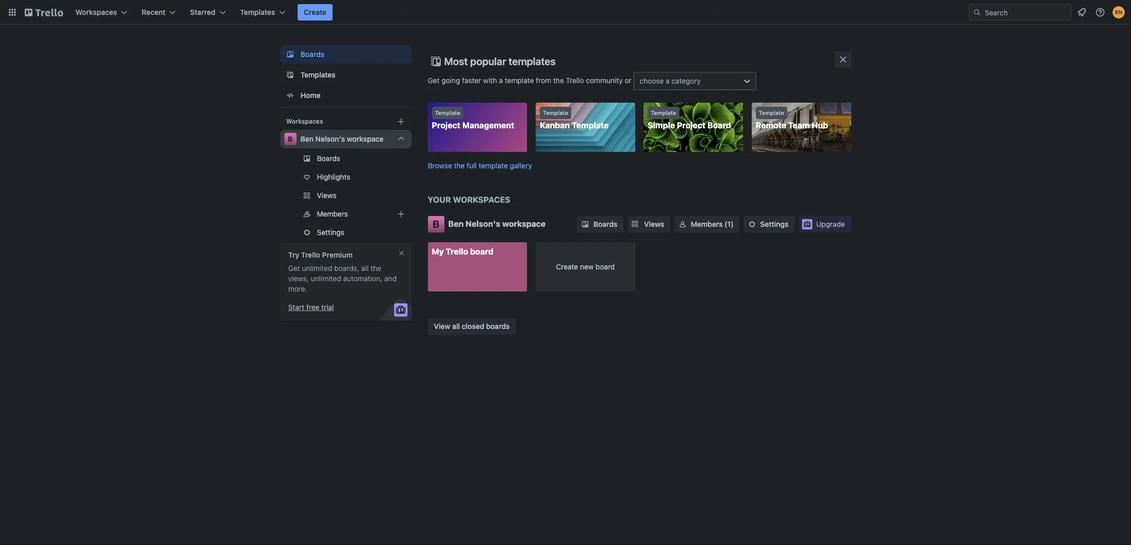 Task type: vqa. For each thing, say whether or not it's contained in the screenshot.
the topmost LABEL
no



Task type: locate. For each thing, give the bounding box(es) containing it.
settings
[[760, 219, 789, 228], [317, 228, 344, 237]]

community
[[586, 76, 623, 85]]

1 sm image from the left
[[678, 219, 688, 229]]

template up remote
[[759, 109, 784, 116]]

0 vertical spatial template
[[505, 76, 534, 85]]

2 horizontal spatial the
[[553, 76, 564, 85]]

choose a category
[[640, 76, 701, 85]]

home link
[[280, 86, 411, 105]]

0 vertical spatial the
[[553, 76, 564, 85]]

1 vertical spatial boards link
[[280, 150, 411, 167]]

templates
[[509, 55, 556, 67]]

template down going
[[435, 109, 460, 116]]

1 horizontal spatial the
[[454, 161, 465, 170]]

the up automation,
[[371, 264, 381, 273]]

template inside template simple project board
[[651, 109, 676, 116]]

ben down home
[[301, 135, 314, 143]]

1 horizontal spatial create
[[556, 262, 578, 271]]

get inside try trello premium get unlimited boards, all the views, unlimited automation, and more.
[[288, 264, 300, 273]]

2 vertical spatial boards
[[594, 219, 618, 228]]

1 horizontal spatial board
[[596, 262, 615, 271]]

get
[[428, 76, 440, 85], [288, 264, 300, 273]]

0 horizontal spatial project
[[432, 121, 461, 130]]

template up the simple
[[651, 109, 676, 116]]

0 horizontal spatial workspace
[[347, 135, 384, 143]]

nelson's down workspaces
[[466, 219, 500, 228]]

1 vertical spatial ben
[[448, 219, 464, 228]]

workspaces
[[75, 8, 117, 16], [286, 118, 323, 125]]

a
[[499, 76, 503, 85], [666, 76, 670, 85]]

project inside 'template project management'
[[432, 121, 461, 130]]

1 horizontal spatial members
[[691, 219, 723, 228]]

ben nelson's workspace up highlights link
[[301, 135, 384, 143]]

boards up the highlights
[[317, 154, 340, 163]]

management
[[462, 121, 515, 130]]

views,
[[288, 274, 309, 283]]

1 project from the left
[[432, 121, 461, 130]]

members down the highlights
[[317, 209, 348, 218]]

0 horizontal spatial b
[[288, 135, 293, 143]]

1 vertical spatial get
[[288, 264, 300, 273]]

template
[[435, 109, 460, 116], [543, 109, 568, 116], [651, 109, 676, 116], [759, 109, 784, 116], [572, 121, 609, 130]]

nelson's up the highlights
[[316, 135, 345, 143]]

2 project from the left
[[677, 121, 706, 130]]

settings link down members link
[[280, 224, 411, 241]]

popular
[[470, 55, 506, 67]]

boards
[[486, 322, 510, 331]]

trello right 'try'
[[301, 251, 320, 259]]

0 horizontal spatial the
[[371, 264, 381, 273]]

1 horizontal spatial settings
[[760, 219, 789, 228]]

templates up home
[[301, 70, 336, 79]]

workspace
[[347, 135, 384, 143], [502, 219, 546, 228]]

0 horizontal spatial ben nelson's workspace
[[301, 135, 384, 143]]

1 vertical spatial the
[[454, 161, 465, 170]]

0 horizontal spatial workspaces
[[75, 8, 117, 16]]

1 vertical spatial templates
[[301, 70, 336, 79]]

0 horizontal spatial sm image
[[678, 219, 688, 229]]

2 vertical spatial the
[[371, 264, 381, 273]]

project left board at the right of the page
[[677, 121, 706, 130]]

1 vertical spatial workspaces
[[286, 118, 323, 125]]

1 horizontal spatial nelson's
[[466, 219, 500, 228]]

workspace down workspaces
[[502, 219, 546, 228]]

0 vertical spatial workspace
[[347, 135, 384, 143]]

boards link up templates link
[[280, 45, 411, 64]]

1 vertical spatial members
[[691, 219, 723, 228]]

project
[[432, 121, 461, 130], [677, 121, 706, 130]]

from
[[536, 76, 551, 85]]

views link
[[280, 187, 411, 204], [628, 216, 671, 232]]

recent
[[142, 8, 165, 16]]

0 horizontal spatial all
[[361, 264, 369, 273]]

simple
[[648, 121, 675, 130]]

0 horizontal spatial templates
[[240, 8, 275, 16]]

template inside template remote team hub
[[759, 109, 784, 116]]

templates
[[240, 8, 275, 16], [301, 70, 336, 79]]

1 horizontal spatial trello
[[446, 247, 468, 256]]

create inside button
[[304, 8, 327, 16]]

1 vertical spatial views link
[[628, 216, 671, 232]]

members for members (1)
[[691, 219, 723, 228]]

unlimited down boards,
[[311, 274, 341, 283]]

members (1)
[[691, 219, 734, 228]]

settings link right (1) at the right top of the page
[[744, 216, 795, 232]]

boards link up highlights link
[[280, 150, 411, 167]]

0 vertical spatial templates
[[240, 8, 275, 16]]

primary element
[[0, 0, 1131, 25]]

trello left community
[[566, 76, 584, 85]]

get left going
[[428, 76, 440, 85]]

1 vertical spatial template
[[479, 161, 508, 170]]

settings for the leftmost settings link
[[317, 228, 344, 237]]

recent button
[[136, 4, 182, 21]]

trello right my
[[446, 247, 468, 256]]

unlimited
[[302, 264, 332, 273], [311, 274, 341, 283]]

project up browse
[[432, 121, 461, 130]]

create for create new board
[[556, 262, 578, 271]]

settings link
[[744, 216, 795, 232], [280, 224, 411, 241]]

a right with
[[499, 76, 503, 85]]

settings up premium
[[317, 228, 344, 237]]

create
[[304, 8, 327, 16], [556, 262, 578, 271]]

upgrade button
[[799, 216, 851, 232]]

2 vertical spatial boards link
[[577, 216, 624, 232]]

2 sm image from the left
[[747, 219, 757, 229]]

my trello board
[[432, 247, 494, 256]]

boards right board image
[[301, 50, 324, 59]]

0 horizontal spatial nelson's
[[316, 135, 345, 143]]

search image
[[973, 8, 982, 16]]

1 vertical spatial unlimited
[[311, 274, 341, 283]]

the left "full"
[[454, 161, 465, 170]]

0 vertical spatial members
[[317, 209, 348, 218]]

ben down your workspaces
[[448, 219, 464, 228]]

0 vertical spatial boards link
[[280, 45, 411, 64]]

highlights link
[[280, 169, 411, 185]]

settings for the right settings link
[[760, 219, 789, 228]]

0 horizontal spatial trello
[[301, 251, 320, 259]]

workspaces inside dropdown button
[[75, 8, 117, 16]]

nelson's
[[316, 135, 345, 143], [466, 219, 500, 228]]

template for project
[[435, 109, 460, 116]]

templates right starred dropdown button
[[240, 8, 275, 16]]

all up automation,
[[361, 264, 369, 273]]

hub
[[812, 121, 828, 130]]

members
[[317, 209, 348, 218], [691, 219, 723, 228]]

1 vertical spatial b
[[433, 218, 439, 230]]

all right view
[[452, 322, 460, 331]]

board right the new
[[596, 262, 615, 271]]

templates link
[[280, 66, 411, 84]]

remote
[[756, 121, 787, 130]]

all
[[361, 264, 369, 273], [452, 322, 460, 331]]

my
[[432, 247, 444, 256]]

boards for views
[[594, 219, 618, 228]]

browse
[[428, 161, 452, 170]]

start free trial button
[[288, 302, 334, 313]]

0 vertical spatial create
[[304, 8, 327, 16]]

sm image right (1) at the right top of the page
[[747, 219, 757, 229]]

0 horizontal spatial create
[[304, 8, 327, 16]]

workspace up highlights link
[[347, 135, 384, 143]]

your
[[428, 195, 451, 204]]

boards link
[[280, 45, 411, 64], [280, 150, 411, 167], [577, 216, 624, 232]]

0 horizontal spatial views link
[[280, 187, 411, 204]]

template simple project board
[[648, 109, 731, 130]]

template up kanban
[[543, 109, 568, 116]]

gallery
[[510, 161, 532, 170]]

template
[[505, 76, 534, 85], [479, 161, 508, 170]]

template inside 'template project management'
[[435, 109, 460, 116]]

1 vertical spatial ben nelson's workspace
[[448, 219, 546, 228]]

the inside try trello premium get unlimited boards, all the views, unlimited automation, and more.
[[371, 264, 381, 273]]

1 horizontal spatial sm image
[[747, 219, 757, 229]]

board
[[470, 247, 494, 256], [596, 262, 615, 271]]

boards for highlights
[[317, 154, 340, 163]]

get up 'views,'
[[288, 264, 300, 273]]

template down templates
[[505, 76, 534, 85]]

1 horizontal spatial project
[[677, 121, 706, 130]]

1 vertical spatial workspace
[[502, 219, 546, 228]]

a right 'choose'
[[666, 76, 670, 85]]

0 horizontal spatial views
[[317, 191, 337, 200]]

members link
[[280, 206, 411, 222]]

open information menu image
[[1096, 7, 1106, 17]]

settings right (1) at the right top of the page
[[760, 219, 789, 228]]

1 horizontal spatial templates
[[301, 70, 336, 79]]

trello
[[566, 76, 584, 85], [446, 247, 468, 256], [301, 251, 320, 259]]

(1)
[[725, 219, 734, 228]]

1 horizontal spatial ben nelson's workspace
[[448, 219, 546, 228]]

ben nelson's workspace
[[301, 135, 384, 143], [448, 219, 546, 228]]

1 vertical spatial all
[[452, 322, 460, 331]]

faster
[[462, 76, 481, 85]]

board image
[[284, 48, 296, 61]]

boards link up the new
[[577, 216, 624, 232]]

home image
[[284, 89, 296, 102]]

views
[[317, 191, 337, 200], [644, 219, 664, 228]]

trello for my trello board
[[446, 247, 468, 256]]

boards
[[301, 50, 324, 59], [317, 154, 340, 163], [594, 219, 618, 228]]

the for get going faster with a template from the trello community or
[[553, 76, 564, 85]]

back to home image
[[25, 4, 63, 21]]

closed
[[462, 322, 484, 331]]

template remote team hub
[[756, 109, 828, 130]]

templates button
[[234, 4, 292, 21]]

1 vertical spatial boards
[[317, 154, 340, 163]]

0 vertical spatial get
[[428, 76, 440, 85]]

premium
[[322, 251, 353, 259]]

0 horizontal spatial ben
[[301, 135, 314, 143]]

0 horizontal spatial board
[[470, 247, 494, 256]]

0 vertical spatial workspaces
[[75, 8, 117, 16]]

the right from
[[553, 76, 564, 85]]

b
[[288, 135, 293, 143], [433, 218, 439, 230]]

sm image
[[678, 219, 688, 229], [747, 219, 757, 229]]

browse the full template gallery link
[[428, 161, 532, 170]]

0 vertical spatial unlimited
[[302, 264, 332, 273]]

template right "full"
[[479, 161, 508, 170]]

ben nelson's workspace down workspaces
[[448, 219, 546, 228]]

1 horizontal spatial workspaces
[[286, 118, 323, 125]]

0 horizontal spatial get
[[288, 264, 300, 273]]

0 vertical spatial all
[[361, 264, 369, 273]]

trello inside try trello premium get unlimited boards, all the views, unlimited automation, and more.
[[301, 251, 320, 259]]

0 vertical spatial views link
[[280, 187, 411, 204]]

full
[[467, 161, 477, 170]]

unlimited up 'views,'
[[302, 264, 332, 273]]

b down your
[[433, 218, 439, 230]]

upgrade
[[817, 219, 845, 228]]

1 horizontal spatial workspace
[[502, 219, 546, 228]]

boards right sm icon
[[594, 219, 618, 228]]

ben
[[301, 135, 314, 143], [448, 219, 464, 228]]

0 vertical spatial board
[[470, 247, 494, 256]]

get going faster with a template from the trello community or
[[428, 76, 634, 85]]

0 horizontal spatial members
[[317, 209, 348, 218]]

board right my
[[470, 247, 494, 256]]

template board image
[[284, 69, 296, 81]]

kanban
[[540, 121, 570, 130]]

templates inside popup button
[[240, 8, 275, 16]]

members left (1) at the right top of the page
[[691, 219, 723, 228]]

1 vertical spatial board
[[596, 262, 615, 271]]

0 horizontal spatial settings
[[317, 228, 344, 237]]

all inside button
[[452, 322, 460, 331]]

1 horizontal spatial views
[[644, 219, 664, 228]]

1 vertical spatial create
[[556, 262, 578, 271]]

sm image left 'members (1)'
[[678, 219, 688, 229]]

1 horizontal spatial all
[[452, 322, 460, 331]]

0 notifications image
[[1076, 6, 1088, 18]]

b down home "icon"
[[288, 135, 293, 143]]

trello for try trello premium get unlimited boards, all the views, unlimited automation, and more.
[[301, 251, 320, 259]]

the
[[553, 76, 564, 85], [454, 161, 465, 170], [371, 264, 381, 273]]



Task type: describe. For each thing, give the bounding box(es) containing it.
0 vertical spatial nelson's
[[316, 135, 345, 143]]

more.
[[288, 284, 307, 293]]

most
[[444, 55, 468, 67]]

Search field
[[982, 5, 1071, 20]]

0 vertical spatial ben nelson's workspace
[[301, 135, 384, 143]]

home
[[301, 91, 321, 100]]

create for create
[[304, 8, 327, 16]]

the for try trello premium get unlimited boards, all the views, unlimited automation, and more.
[[371, 264, 381, 273]]

1 horizontal spatial ben
[[448, 219, 464, 228]]

workspaces
[[453, 195, 511, 204]]

1 horizontal spatial a
[[666, 76, 670, 85]]

project inside template simple project board
[[677, 121, 706, 130]]

0 vertical spatial b
[[288, 135, 293, 143]]

going
[[442, 76, 460, 85]]

0 vertical spatial views
[[317, 191, 337, 200]]

your workspaces
[[428, 195, 511, 204]]

0 horizontal spatial a
[[499, 76, 503, 85]]

trial
[[321, 303, 334, 312]]

template project management
[[432, 109, 515, 130]]

0 horizontal spatial settings link
[[280, 224, 411, 241]]

workspaces button
[[69, 4, 133, 21]]

or
[[625, 76, 632, 85]]

1 vertical spatial views
[[644, 219, 664, 228]]

1 horizontal spatial settings link
[[744, 216, 795, 232]]

add image
[[395, 208, 407, 220]]

try
[[288, 251, 299, 259]]

all inside try trello premium get unlimited boards, all the views, unlimited automation, and more.
[[361, 264, 369, 273]]

try trello premium get unlimited boards, all the views, unlimited automation, and more.
[[288, 251, 397, 293]]

starred
[[190, 8, 215, 16]]

browse the full template gallery
[[428, 161, 532, 170]]

template right kanban
[[572, 121, 609, 130]]

boards link for highlights
[[280, 150, 411, 167]]

sm image
[[580, 219, 591, 229]]

0 vertical spatial boards
[[301, 50, 324, 59]]

template for kanban
[[543, 109, 568, 116]]

2 horizontal spatial trello
[[566, 76, 584, 85]]

sm image inside settings link
[[747, 219, 757, 229]]

board for create new board
[[596, 262, 615, 271]]

category
[[672, 76, 701, 85]]

template for simple
[[651, 109, 676, 116]]

members for members
[[317, 209, 348, 218]]

create button
[[298, 4, 333, 21]]

view all closed boards
[[434, 322, 510, 331]]

ben nelson (bennelson96) image
[[1113, 6, 1125, 18]]

new
[[580, 262, 594, 271]]

view all closed boards button
[[428, 318, 516, 335]]

start
[[288, 303, 304, 312]]

with
[[483, 76, 497, 85]]

automation,
[[343, 274, 383, 283]]

most popular templates
[[444, 55, 556, 67]]

board
[[708, 121, 731, 130]]

1 horizontal spatial views link
[[628, 216, 671, 232]]

starred button
[[184, 4, 232, 21]]

0 vertical spatial ben
[[301, 135, 314, 143]]

1 horizontal spatial get
[[428, 76, 440, 85]]

boards,
[[334, 264, 359, 273]]

and
[[384, 274, 397, 283]]

choose
[[640, 76, 664, 85]]

create a workspace image
[[395, 116, 407, 128]]

highlights
[[317, 172, 350, 181]]

1 horizontal spatial b
[[433, 218, 439, 230]]

boards link for views
[[577, 216, 624, 232]]

team
[[789, 121, 810, 130]]

view
[[434, 322, 451, 331]]

template for remote
[[759, 109, 784, 116]]

template kanban template
[[540, 109, 609, 130]]

board for my trello board
[[470, 247, 494, 256]]

1 vertical spatial nelson's
[[466, 219, 500, 228]]

my trello board link
[[428, 242, 527, 291]]

start free trial
[[288, 303, 334, 312]]

create new board
[[556, 262, 615, 271]]

free
[[306, 303, 320, 312]]



